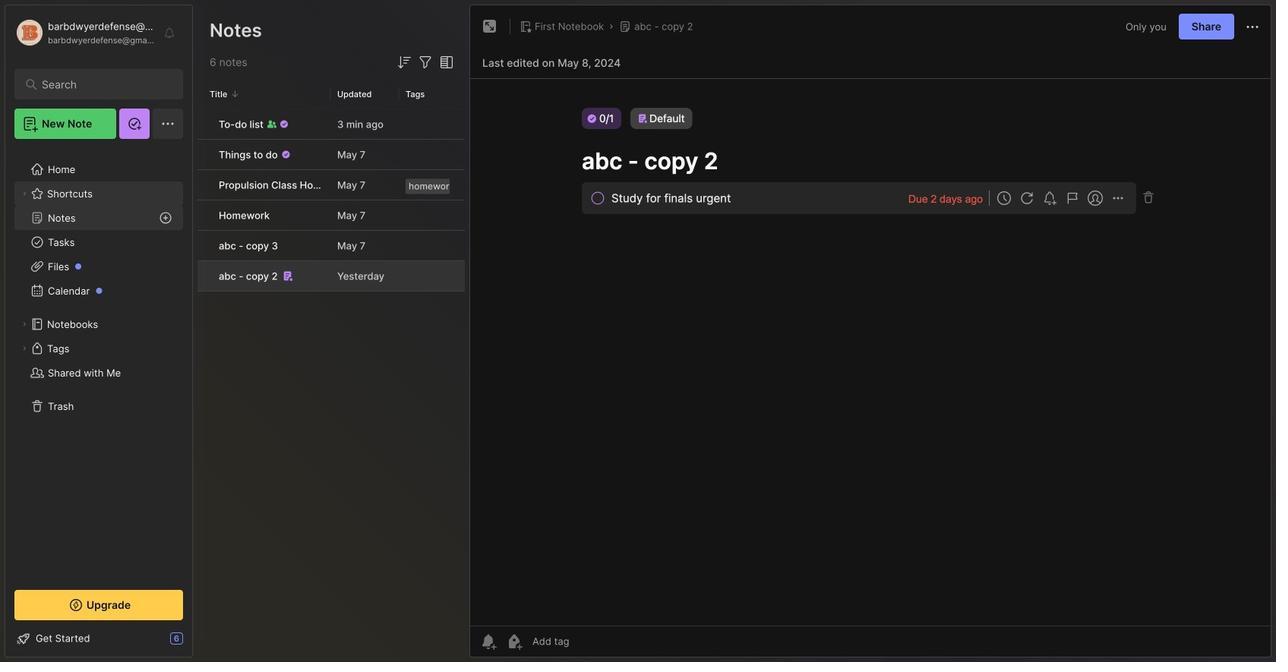 Task type: vqa. For each thing, say whether or not it's contained in the screenshot.
search field within Main ELEMENT
yes



Task type: describe. For each thing, give the bounding box(es) containing it.
Help and Learning task checklist field
[[5, 627, 192, 651]]

1 cell from the top
[[198, 109, 210, 139]]

Sort options field
[[395, 53, 413, 71]]

Add filters field
[[416, 53, 435, 71]]

6 cell from the top
[[198, 261, 210, 291]]

expand note image
[[481, 17, 499, 36]]

more actions image
[[1244, 18, 1262, 36]]

main element
[[0, 0, 198, 663]]

More actions field
[[1244, 17, 1262, 36]]

expand notebooks image
[[20, 320, 29, 329]]

2 cell from the top
[[198, 140, 210, 169]]

5 cell from the top
[[198, 231, 210, 261]]

add filters image
[[416, 53, 435, 71]]



Task type: locate. For each thing, give the bounding box(es) containing it.
row group
[[198, 109, 468, 293]]

Note Editor text field
[[470, 78, 1271, 626]]

note window element
[[470, 5, 1272, 662]]

3 cell from the top
[[198, 170, 210, 200]]

View options field
[[435, 53, 456, 71]]

none search field inside main element
[[42, 75, 163, 93]]

expand tags image
[[20, 344, 29, 353]]

click to collapse image
[[192, 634, 203, 653]]

Add tag field
[[531, 635, 645, 649]]

cell
[[198, 109, 210, 139], [198, 140, 210, 169], [198, 170, 210, 200], [198, 201, 210, 230], [198, 231, 210, 261], [198, 261, 210, 291]]

None search field
[[42, 75, 163, 93]]

add a reminder image
[[479, 633, 498, 651]]

Search text field
[[42, 78, 163, 92]]

add tag image
[[505, 633, 524, 651]]

tree inside main element
[[5, 148, 192, 577]]

4 cell from the top
[[198, 201, 210, 230]]

Account field
[[14, 17, 155, 48]]

tree
[[5, 148, 192, 577]]



